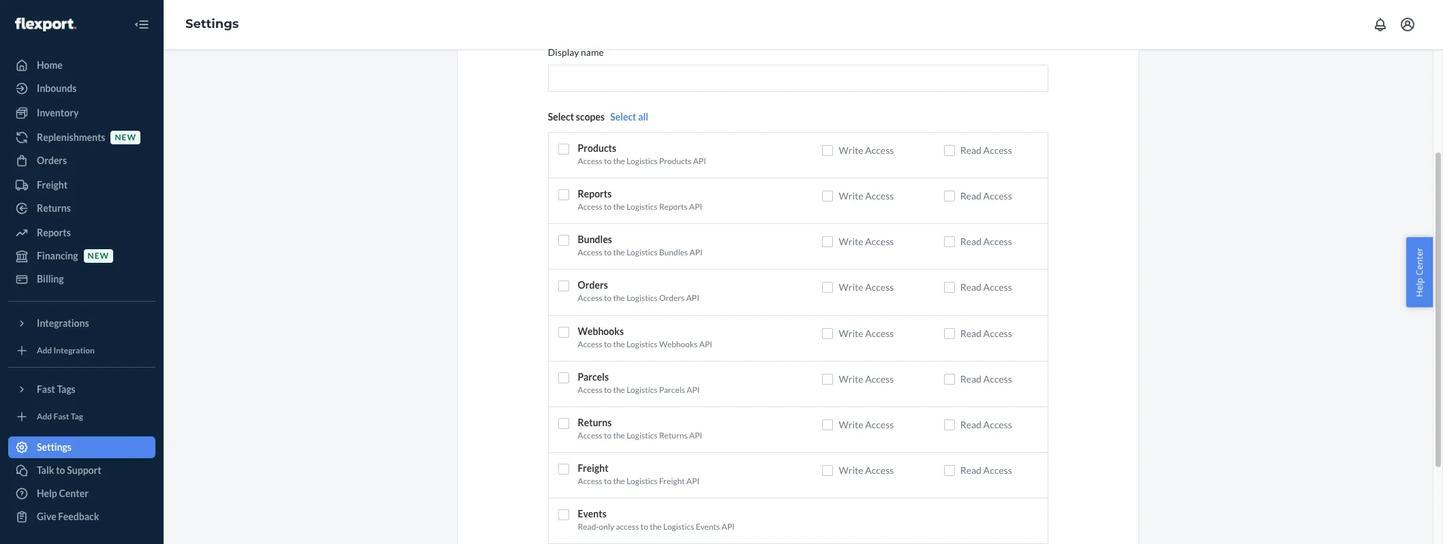 Task type: vqa. For each thing, say whether or not it's contained in the screenshot.
'you'
no



Task type: locate. For each thing, give the bounding box(es) containing it.
parcels access to the logistics parcels api
[[578, 372, 700, 395]]

read access
[[961, 145, 1013, 156], [961, 190, 1013, 202], [961, 236, 1013, 248], [961, 282, 1013, 294], [961, 328, 1013, 339], [961, 374, 1013, 385], [961, 419, 1013, 431], [961, 465, 1013, 477]]

2 write from the top
[[839, 190, 864, 202]]

the for parcels
[[613, 385, 625, 395]]

fast
[[37, 384, 55, 396], [54, 412, 69, 422]]

the inside parcels access to the logistics parcels api
[[613, 385, 625, 395]]

1 vertical spatial reports
[[659, 202, 688, 212]]

4 write from the top
[[839, 282, 864, 294]]

api inside reports access to the logistics reports api
[[690, 202, 703, 212]]

home
[[37, 59, 63, 71]]

to inside reports access to the logistics reports api
[[604, 202, 612, 212]]

freight up events read-only access to the logistics events api
[[659, 477, 685, 487]]

read access for reports
[[961, 190, 1013, 202]]

reports up bundles access to the logistics bundles api
[[659, 202, 688, 212]]

the right access
[[650, 523, 662, 533]]

8 read from the top
[[961, 465, 982, 477]]

2 vertical spatial orders
[[659, 294, 685, 304]]

to up freight access to the logistics freight api
[[604, 431, 612, 441]]

settings link
[[186, 16, 239, 31], [8, 437, 156, 459]]

0 vertical spatial products
[[578, 143, 617, 154]]

to up bundles access to the logistics bundles api
[[604, 202, 612, 212]]

0 horizontal spatial events
[[578, 509, 607, 521]]

fast left tags
[[37, 384, 55, 396]]

orders down bundles access to the logistics bundles api
[[578, 280, 608, 292]]

logistics inside 'webhooks access to the logistics webhooks api'
[[627, 339, 658, 350]]

to inside products access to the logistics products api
[[604, 156, 612, 166]]

help
[[1414, 278, 1426, 297], [37, 488, 57, 500]]

returns link
[[8, 198, 156, 220]]

read for webhooks
[[961, 328, 982, 339]]

to inside parcels access to the logistics parcels api
[[604, 385, 612, 395]]

the up access
[[613, 477, 625, 487]]

1 horizontal spatial help
[[1414, 278, 1426, 297]]

read access for bundles
[[961, 236, 1013, 248]]

returns down parcels access to the logistics parcels api
[[578, 417, 612, 429]]

1 vertical spatial events
[[696, 523, 720, 533]]

help center link
[[8, 484, 156, 505]]

1 horizontal spatial settings
[[186, 16, 239, 31]]

freight for freight access to the logistics freight api
[[578, 463, 609, 475]]

4 read access from the top
[[961, 282, 1013, 294]]

give feedback button
[[8, 507, 156, 529]]

api for products
[[693, 156, 707, 166]]

to down select scopes select all
[[604, 156, 612, 166]]

2 vertical spatial reports
[[37, 227, 71, 239]]

to for returns
[[604, 431, 612, 441]]

add for add integration
[[37, 346, 52, 356]]

api
[[693, 156, 707, 166], [690, 202, 703, 212], [690, 248, 703, 258], [687, 294, 700, 304], [700, 339, 713, 350], [687, 385, 700, 395], [690, 431, 703, 441], [687, 477, 700, 487], [722, 523, 735, 533]]

to inside 'webhooks access to the logistics webhooks api'
[[604, 339, 612, 350]]

2 read from the top
[[961, 190, 982, 202]]

0 horizontal spatial help center
[[37, 488, 89, 500]]

orders up 'webhooks access to the logistics webhooks api'
[[659, 294, 685, 304]]

add left integration
[[37, 346, 52, 356]]

help inside help center link
[[37, 488, 57, 500]]

to for parcels
[[604, 385, 612, 395]]

talk to support button
[[8, 460, 156, 482]]

fast left tag
[[54, 412, 69, 422]]

logistics inside freight access to the logistics freight api
[[627, 477, 658, 487]]

None checkbox
[[559, 144, 570, 155], [944, 145, 955, 156], [559, 281, 570, 292], [823, 283, 834, 294], [944, 283, 955, 294], [559, 327, 570, 338], [823, 420, 834, 431], [944, 420, 955, 431], [823, 466, 834, 477], [944, 466, 955, 477], [559, 510, 570, 521], [559, 144, 570, 155], [944, 145, 955, 156], [559, 281, 570, 292], [823, 283, 834, 294], [944, 283, 955, 294], [559, 327, 570, 338], [823, 420, 834, 431], [944, 420, 955, 431], [823, 466, 834, 477], [944, 466, 955, 477], [559, 510, 570, 521]]

0 vertical spatial webhooks
[[578, 326, 624, 337]]

api inside orders access to the logistics orders api
[[687, 294, 700, 304]]

1 vertical spatial bundles
[[659, 248, 688, 258]]

1 add from the top
[[37, 346, 52, 356]]

write for products
[[839, 145, 864, 156]]

api for parcels
[[687, 385, 700, 395]]

read for orders
[[961, 282, 982, 294]]

freight up read-
[[578, 463, 609, 475]]

1 vertical spatial settings link
[[8, 437, 156, 459]]

5 write access from the top
[[839, 328, 894, 339]]

read for parcels
[[961, 374, 982, 385]]

None text field
[[548, 65, 1049, 92]]

1 horizontal spatial returns
[[578, 417, 612, 429]]

to up only
[[604, 477, 612, 487]]

2 horizontal spatial orders
[[659, 294, 685, 304]]

talk
[[37, 465, 54, 477]]

logistics inside reports access to the logistics reports api
[[627, 202, 658, 212]]

4 write access from the top
[[839, 282, 894, 294]]

returns for returns
[[37, 203, 71, 214]]

reports link
[[8, 222, 156, 244]]

7 write from the top
[[839, 419, 864, 431]]

logistics inside bundles access to the logistics bundles api
[[627, 248, 658, 258]]

freight
[[37, 179, 68, 191], [578, 463, 609, 475], [659, 477, 685, 487]]

logistics for returns
[[627, 431, 658, 441]]

center
[[1414, 248, 1426, 276], [59, 488, 89, 500]]

None checkbox
[[823, 145, 834, 156], [559, 190, 570, 201], [823, 191, 834, 202], [944, 191, 955, 202], [559, 236, 570, 246], [823, 237, 834, 248], [944, 237, 955, 248], [823, 328, 834, 339], [944, 328, 955, 339], [559, 373, 570, 384], [823, 374, 834, 385], [944, 374, 955, 385], [559, 419, 570, 430], [559, 464, 570, 475], [823, 145, 834, 156], [559, 190, 570, 201], [823, 191, 834, 202], [944, 191, 955, 202], [559, 236, 570, 246], [823, 237, 834, 248], [944, 237, 955, 248], [823, 328, 834, 339], [944, 328, 955, 339], [559, 373, 570, 384], [823, 374, 834, 385], [944, 374, 955, 385], [559, 419, 570, 430], [559, 464, 570, 475]]

0 horizontal spatial freight
[[37, 179, 68, 191]]

products up reports access to the logistics reports api
[[659, 156, 692, 166]]

0 horizontal spatial select
[[548, 111, 574, 123]]

add for add fast tag
[[37, 412, 52, 422]]

write for parcels
[[839, 374, 864, 385]]

0 horizontal spatial new
[[88, 251, 109, 262]]

0 horizontal spatial settings
[[37, 442, 72, 454]]

read access for parcels
[[961, 374, 1013, 385]]

to up parcels access to the logistics parcels api
[[604, 339, 612, 350]]

write access for returns
[[839, 419, 894, 431]]

api inside freight access to the logistics freight api
[[687, 477, 700, 487]]

1 horizontal spatial help center
[[1414, 248, 1426, 297]]

1 write access from the top
[[839, 145, 894, 156]]

logistics inside orders access to the logistics orders api
[[627, 294, 658, 304]]

7 read from the top
[[961, 419, 982, 431]]

the inside returns access to the logistics returns api
[[613, 431, 625, 441]]

to inside freight access to the logistics freight api
[[604, 477, 612, 487]]

0 horizontal spatial products
[[578, 143, 617, 154]]

6 write access from the top
[[839, 374, 894, 385]]

returns
[[37, 203, 71, 214], [578, 417, 612, 429], [659, 431, 688, 441]]

reports
[[578, 188, 612, 200], [659, 202, 688, 212], [37, 227, 71, 239]]

to right access
[[641, 523, 649, 533]]

the up 'webhooks access to the logistics webhooks api'
[[613, 294, 625, 304]]

0 horizontal spatial webhooks
[[578, 326, 624, 337]]

bundles down reports access to the logistics reports api
[[578, 234, 612, 246]]

6 write from the top
[[839, 374, 864, 385]]

logistics up parcels access to the logistics parcels api
[[627, 339, 658, 350]]

all
[[639, 111, 649, 123]]

api inside returns access to the logistics returns api
[[690, 431, 703, 441]]

add down fast tags
[[37, 412, 52, 422]]

the inside orders access to the logistics orders api
[[613, 294, 625, 304]]

api inside products access to the logistics products api
[[693, 156, 707, 166]]

8 write from the top
[[839, 465, 864, 477]]

webhooks
[[578, 326, 624, 337], [659, 339, 698, 350]]

0 horizontal spatial help
[[37, 488, 57, 500]]

3 write from the top
[[839, 236, 864, 248]]

tag
[[71, 412, 83, 422]]

to for freight
[[604, 477, 612, 487]]

0 vertical spatial returns
[[37, 203, 71, 214]]

parcels down 'webhooks access to the logistics webhooks api'
[[578, 372, 609, 383]]

write access
[[839, 145, 894, 156], [839, 190, 894, 202], [839, 236, 894, 248], [839, 282, 894, 294], [839, 328, 894, 339], [839, 374, 894, 385], [839, 419, 894, 431], [839, 465, 894, 477]]

orders for orders
[[37, 155, 67, 166]]

billing link
[[8, 269, 156, 291]]

1 horizontal spatial reports
[[578, 188, 612, 200]]

add integration
[[37, 346, 95, 356]]

api for bundles
[[690, 248, 703, 258]]

0 vertical spatial help center
[[1414, 248, 1426, 297]]

logistics right access
[[664, 523, 695, 533]]

0 vertical spatial freight
[[37, 179, 68, 191]]

1 vertical spatial new
[[88, 251, 109, 262]]

1 horizontal spatial select
[[611, 111, 637, 123]]

reports up "financing"
[[37, 227, 71, 239]]

logistics inside returns access to the logistics returns api
[[627, 431, 658, 441]]

to for orders
[[604, 294, 612, 304]]

access inside orders access to the logistics orders api
[[578, 294, 603, 304]]

logistics up returns access to the logistics returns api
[[627, 385, 658, 395]]

products
[[578, 143, 617, 154], [659, 156, 692, 166]]

1 vertical spatial settings
[[37, 442, 72, 454]]

6 read from the top
[[961, 374, 982, 385]]

1 horizontal spatial bundles
[[659, 248, 688, 258]]

read for bundles
[[961, 236, 982, 248]]

freight up returns link
[[37, 179, 68, 191]]

2 vertical spatial returns
[[659, 431, 688, 441]]

logistics up bundles access to the logistics bundles api
[[627, 202, 658, 212]]

add
[[37, 346, 52, 356], [37, 412, 52, 422]]

2 horizontal spatial returns
[[659, 431, 688, 441]]

bundles up orders access to the logistics orders api
[[659, 248, 688, 258]]

5 read access from the top
[[961, 328, 1013, 339]]

to inside bundles access to the logistics bundles api
[[604, 248, 612, 258]]

to inside orders access to the logistics orders api
[[604, 294, 612, 304]]

tags
[[57, 384, 76, 396]]

select left scopes at the left top
[[548, 111, 574, 123]]

the up returns access to the logistics returns api
[[613, 385, 625, 395]]

returns for returns access to the logistics returns api
[[578, 417, 612, 429]]

read access for freight
[[961, 465, 1013, 477]]

the up reports access to the logistics reports api
[[613, 156, 625, 166]]

the inside reports access to the logistics reports api
[[613, 202, 625, 212]]

webhooks up parcels access to the logistics parcels api
[[659, 339, 698, 350]]

flexport logo image
[[15, 18, 76, 31]]

select all button
[[611, 111, 649, 124]]

returns up freight access to the logistics freight api
[[659, 431, 688, 441]]

reports access to the logistics reports api
[[578, 188, 703, 212]]

0 vertical spatial fast
[[37, 384, 55, 396]]

parcels
[[578, 372, 609, 383], [659, 385, 685, 395]]

the inside products access to the logistics products api
[[613, 156, 625, 166]]

only
[[599, 523, 615, 533]]

new down reports link
[[88, 251, 109, 262]]

display
[[548, 46, 579, 58]]

read
[[961, 145, 982, 156], [961, 190, 982, 202], [961, 236, 982, 248], [961, 282, 982, 294], [961, 328, 982, 339], [961, 374, 982, 385], [961, 419, 982, 431], [961, 465, 982, 477]]

2 write access from the top
[[839, 190, 894, 202]]

the inside bundles access to the logistics bundles api
[[613, 248, 625, 258]]

bundles
[[578, 234, 612, 246], [659, 248, 688, 258]]

0 vertical spatial help
[[1414, 278, 1426, 297]]

to right talk
[[56, 465, 65, 477]]

0 vertical spatial orders
[[37, 155, 67, 166]]

returns down freight link
[[37, 203, 71, 214]]

3 write access from the top
[[839, 236, 894, 248]]

financing
[[37, 250, 78, 262]]

logistics up reports access to the logistics reports api
[[627, 156, 658, 166]]

the
[[613, 156, 625, 166], [613, 202, 625, 212], [613, 248, 625, 258], [613, 294, 625, 304], [613, 339, 625, 350], [613, 385, 625, 395], [613, 431, 625, 441], [613, 477, 625, 487], [650, 523, 662, 533]]

access inside bundles access to the logistics bundles api
[[578, 248, 603, 258]]

5 read from the top
[[961, 328, 982, 339]]

open account menu image
[[1400, 16, 1417, 33]]

the up bundles access to the logistics bundles api
[[613, 202, 625, 212]]

events
[[578, 509, 607, 521], [696, 523, 720, 533]]

give
[[37, 512, 56, 523]]

api inside bundles access to the logistics bundles api
[[690, 248, 703, 258]]

read access for webhooks
[[961, 328, 1013, 339]]

parcels up returns access to the logistics returns api
[[659, 385, 685, 395]]

close navigation image
[[134, 16, 150, 33]]

0 horizontal spatial parcels
[[578, 372, 609, 383]]

7 read access from the top
[[961, 419, 1013, 431]]

display name
[[548, 46, 604, 58]]

logistics for webhooks
[[627, 339, 658, 350]]

fast tags
[[37, 384, 76, 396]]

new up orders link
[[115, 133, 136, 143]]

logistics inside parcels access to the logistics parcels api
[[627, 385, 658, 395]]

7 write access from the top
[[839, 419, 894, 431]]

the inside 'webhooks access to the logistics webhooks api'
[[613, 339, 625, 350]]

help inside help center button
[[1414, 278, 1426, 297]]

logistics up 'webhooks access to the logistics webhooks api'
[[627, 294, 658, 304]]

1 read access from the top
[[961, 145, 1013, 156]]

new
[[115, 133, 136, 143], [88, 251, 109, 262]]

0 horizontal spatial settings link
[[8, 437, 156, 459]]

1 vertical spatial orders
[[578, 280, 608, 292]]

8 write access from the top
[[839, 465, 894, 477]]

1 vertical spatial returns
[[578, 417, 612, 429]]

3 read from the top
[[961, 236, 982, 248]]

to up returns access to the logistics returns api
[[604, 385, 612, 395]]

select scopes select all
[[548, 111, 649, 123]]

logistics up freight access to the logistics freight api
[[627, 431, 658, 441]]

inventory
[[37, 107, 79, 119]]

1 vertical spatial help center
[[37, 488, 89, 500]]

api inside parcels access to the logistics parcels api
[[687, 385, 700, 395]]

1 read from the top
[[961, 145, 982, 156]]

logistics for freight
[[627, 477, 658, 487]]

6 read access from the top
[[961, 374, 1013, 385]]

help center button
[[1407, 237, 1434, 307]]

4 read from the top
[[961, 282, 982, 294]]

5 write from the top
[[839, 328, 864, 339]]

1 horizontal spatial new
[[115, 133, 136, 143]]

read-
[[578, 523, 599, 533]]

1 horizontal spatial orders
[[578, 280, 608, 292]]

2 read access from the top
[[961, 190, 1013, 202]]

0 horizontal spatial center
[[59, 488, 89, 500]]

reports down products access to the logistics products api
[[578, 188, 612, 200]]

0 vertical spatial new
[[115, 133, 136, 143]]

orders
[[37, 155, 67, 166], [578, 280, 608, 292], [659, 294, 685, 304]]

0 horizontal spatial bundles
[[578, 234, 612, 246]]

read access for orders
[[961, 282, 1013, 294]]

1 horizontal spatial webhooks
[[659, 339, 698, 350]]

1 vertical spatial fast
[[54, 412, 69, 422]]

logistics up events read-only access to the logistics events api
[[627, 477, 658, 487]]

2 add from the top
[[37, 412, 52, 422]]

the up freight access to the logistics freight api
[[613, 431, 625, 441]]

0 vertical spatial settings link
[[186, 16, 239, 31]]

8 read access from the top
[[961, 465, 1013, 477]]

write access for reports
[[839, 190, 894, 202]]

0 horizontal spatial reports
[[37, 227, 71, 239]]

orders down replenishments on the top of the page
[[37, 155, 67, 166]]

access
[[866, 145, 894, 156], [984, 145, 1013, 156], [578, 156, 603, 166], [866, 190, 894, 202], [984, 190, 1013, 202], [578, 202, 603, 212], [866, 236, 894, 248], [984, 236, 1013, 248], [578, 248, 603, 258], [866, 282, 894, 294], [984, 282, 1013, 294], [578, 294, 603, 304], [866, 328, 894, 339], [984, 328, 1013, 339], [578, 339, 603, 350], [866, 374, 894, 385], [984, 374, 1013, 385], [578, 385, 603, 395], [866, 419, 894, 431], [984, 419, 1013, 431], [578, 431, 603, 441], [866, 465, 894, 477], [984, 465, 1013, 477], [578, 477, 603, 487]]

2 select from the left
[[611, 111, 637, 123]]

logistics up orders access to the logistics orders api
[[627, 248, 658, 258]]

the up orders access to the logistics orders api
[[613, 248, 625, 258]]

write
[[839, 145, 864, 156], [839, 190, 864, 202], [839, 236, 864, 248], [839, 282, 864, 294], [839, 328, 864, 339], [839, 374, 864, 385], [839, 419, 864, 431], [839, 465, 864, 477]]

1 horizontal spatial settings link
[[186, 16, 239, 31]]

1 vertical spatial add
[[37, 412, 52, 422]]

0 vertical spatial center
[[1414, 248, 1426, 276]]

1 horizontal spatial parcels
[[659, 385, 685, 395]]

access inside freight access to the logistics freight api
[[578, 477, 603, 487]]

webhooks down orders access to the logistics orders api
[[578, 326, 624, 337]]

new for financing
[[88, 251, 109, 262]]

select
[[548, 111, 574, 123], [611, 111, 637, 123]]

0 vertical spatial reports
[[578, 188, 612, 200]]

to up 'webhooks access to the logistics webhooks api'
[[604, 294, 612, 304]]

1 horizontal spatial freight
[[578, 463, 609, 475]]

read for products
[[961, 145, 982, 156]]

3 read access from the top
[[961, 236, 1013, 248]]

1 horizontal spatial products
[[659, 156, 692, 166]]

to
[[604, 156, 612, 166], [604, 202, 612, 212], [604, 248, 612, 258], [604, 294, 612, 304], [604, 339, 612, 350], [604, 385, 612, 395], [604, 431, 612, 441], [56, 465, 65, 477], [604, 477, 612, 487], [641, 523, 649, 533]]

the for orders
[[613, 294, 625, 304]]

to for webhooks
[[604, 339, 612, 350]]

the inside freight access to the logistics freight api
[[613, 477, 625, 487]]

write for orders
[[839, 282, 864, 294]]

settings
[[186, 16, 239, 31], [37, 442, 72, 454]]

write access for orders
[[839, 282, 894, 294]]

0 vertical spatial add
[[37, 346, 52, 356]]

products down select scopes select all
[[578, 143, 617, 154]]

2 horizontal spatial freight
[[659, 477, 685, 487]]

read for returns
[[961, 419, 982, 431]]

to up orders access to the logistics orders api
[[604, 248, 612, 258]]

to inside returns access to the logistics returns api
[[604, 431, 612, 441]]

1 vertical spatial help
[[37, 488, 57, 500]]

support
[[67, 465, 101, 477]]

0 horizontal spatial orders
[[37, 155, 67, 166]]

1 horizontal spatial center
[[1414, 248, 1426, 276]]

talk to support
[[37, 465, 101, 477]]

1 write from the top
[[839, 145, 864, 156]]

1 vertical spatial webhooks
[[659, 339, 698, 350]]

api inside 'webhooks access to the logistics webhooks api'
[[700, 339, 713, 350]]

1 vertical spatial freight
[[578, 463, 609, 475]]

logistics
[[627, 156, 658, 166], [627, 202, 658, 212], [627, 248, 658, 258], [627, 294, 658, 304], [627, 339, 658, 350], [627, 385, 658, 395], [627, 431, 658, 441], [627, 477, 658, 487], [664, 523, 695, 533]]

write access for parcels
[[839, 374, 894, 385]]

write for reports
[[839, 190, 864, 202]]

help center
[[1414, 248, 1426, 297], [37, 488, 89, 500]]

the up parcels access to the logistics parcels api
[[613, 339, 625, 350]]

1 vertical spatial parcels
[[659, 385, 685, 395]]

select left all
[[611, 111, 637, 123]]

logistics inside products access to the logistics products api
[[627, 156, 658, 166]]

2 vertical spatial freight
[[659, 477, 685, 487]]

the for freight
[[613, 477, 625, 487]]

0 horizontal spatial returns
[[37, 203, 71, 214]]



Task type: describe. For each thing, give the bounding box(es) containing it.
1 horizontal spatial events
[[696, 523, 720, 533]]

to inside button
[[56, 465, 65, 477]]

write access for webhooks
[[839, 328, 894, 339]]

events read-only access to the logistics events api
[[578, 509, 735, 533]]

add fast tag
[[37, 412, 83, 422]]

2 horizontal spatial reports
[[659, 202, 688, 212]]

name
[[581, 46, 604, 58]]

0 vertical spatial events
[[578, 509, 607, 521]]

access inside parcels access to the logistics parcels api
[[578, 385, 603, 395]]

write access for freight
[[839, 465, 894, 477]]

0 vertical spatial settings
[[186, 16, 239, 31]]

reports for reports
[[37, 227, 71, 239]]

write for webhooks
[[839, 328, 864, 339]]

integrations button
[[8, 313, 156, 335]]

write access for bundles
[[839, 236, 894, 248]]

bundles access to the logistics bundles api
[[578, 234, 703, 258]]

read access for returns
[[961, 419, 1013, 431]]

write for returns
[[839, 419, 864, 431]]

logistics for parcels
[[627, 385, 658, 395]]

api for orders
[[687, 294, 700, 304]]

read access for products
[[961, 145, 1013, 156]]

home link
[[8, 55, 156, 76]]

to for bundles
[[604, 248, 612, 258]]

products access to the logistics products api
[[578, 143, 707, 166]]

write access for products
[[839, 145, 894, 156]]

give feedback
[[37, 512, 99, 523]]

0 vertical spatial bundles
[[578, 234, 612, 246]]

add fast tag link
[[8, 406, 156, 428]]

logistics for orders
[[627, 294, 658, 304]]

scopes
[[576, 111, 605, 123]]

orders access to the logistics orders api
[[578, 280, 700, 304]]

write for freight
[[839, 465, 864, 477]]

api for freight
[[687, 477, 700, 487]]

api for reports
[[690, 202, 703, 212]]

read for reports
[[961, 190, 982, 202]]

access inside products access to the logistics products api
[[578, 156, 603, 166]]

write for bundles
[[839, 236, 864, 248]]

orders link
[[8, 150, 156, 172]]

logistics for reports
[[627, 202, 658, 212]]

fast inside dropdown button
[[37, 384, 55, 396]]

inbounds
[[37, 83, 77, 94]]

webhooks access to the logistics webhooks api
[[578, 326, 713, 350]]

open notifications image
[[1373, 16, 1389, 33]]

access inside returns access to the logistics returns api
[[578, 431, 603, 441]]

integration
[[54, 346, 95, 356]]

logistics for products
[[627, 156, 658, 166]]

add integration link
[[8, 340, 156, 362]]

inventory link
[[8, 102, 156, 124]]

returns access to the logistics returns api
[[578, 417, 703, 441]]

logistics for bundles
[[627, 248, 658, 258]]

fast tags button
[[8, 379, 156, 401]]

billing
[[37, 273, 64, 285]]

the for bundles
[[613, 248, 625, 258]]

new for replenishments
[[115, 133, 136, 143]]

1 vertical spatial center
[[59, 488, 89, 500]]

freight link
[[8, 175, 156, 196]]

replenishments
[[37, 132, 105, 143]]

to for reports
[[604, 202, 612, 212]]

api for returns
[[690, 431, 703, 441]]

inbounds link
[[8, 78, 156, 100]]

freight for freight
[[37, 179, 68, 191]]

the for returns
[[613, 431, 625, 441]]

api inside events read-only access to the logistics events api
[[722, 523, 735, 533]]

the for reports
[[613, 202, 625, 212]]

center inside button
[[1414, 248, 1426, 276]]

to inside events read-only access to the logistics events api
[[641, 523, 649, 533]]

access inside reports access to the logistics reports api
[[578, 202, 603, 212]]

logistics inside events read-only access to the logistics events api
[[664, 523, 695, 533]]

feedback
[[58, 512, 99, 523]]

the for products
[[613, 156, 625, 166]]

freight access to the logistics freight api
[[578, 463, 700, 487]]

integrations
[[37, 318, 89, 329]]

access
[[616, 523, 639, 533]]

1 vertical spatial products
[[659, 156, 692, 166]]

access inside 'webhooks access to the logistics webhooks api'
[[578, 339, 603, 350]]

to for products
[[604, 156, 612, 166]]

api for webhooks
[[700, 339, 713, 350]]

help center inside button
[[1414, 248, 1426, 297]]

the for webhooks
[[613, 339, 625, 350]]

the inside events read-only access to the logistics events api
[[650, 523, 662, 533]]

1 select from the left
[[548, 111, 574, 123]]

reports for reports access to the logistics reports api
[[578, 188, 612, 200]]

0 vertical spatial parcels
[[578, 372, 609, 383]]

read for freight
[[961, 465, 982, 477]]

orders for orders access to the logistics orders api
[[578, 280, 608, 292]]



